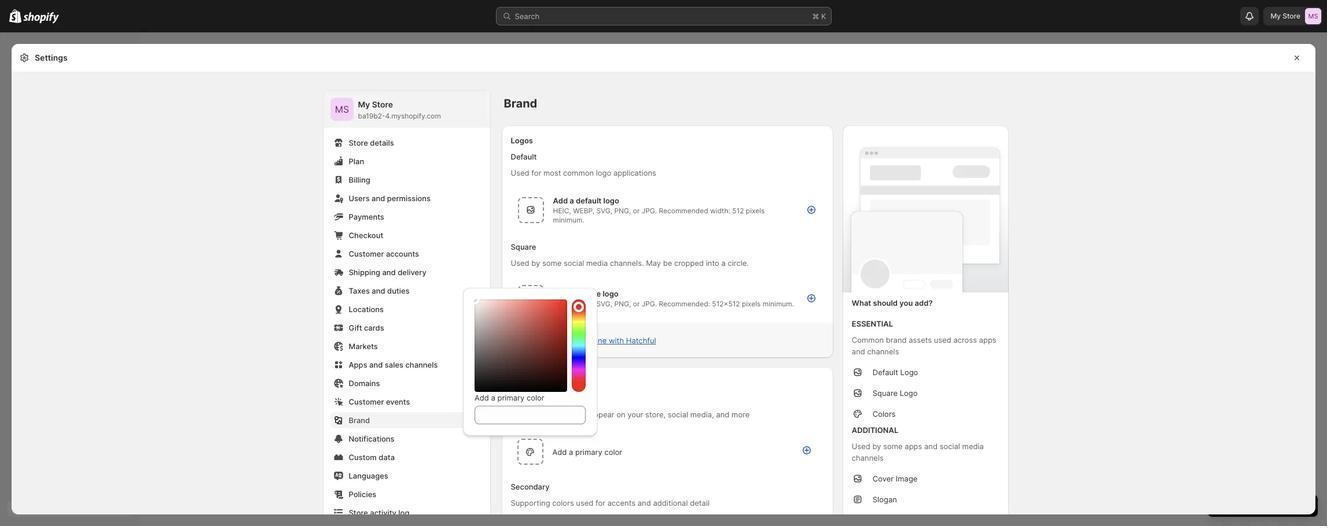 Task type: locate. For each thing, give the bounding box(es) containing it.
1 vertical spatial jpg.
[[642, 300, 657, 308]]

hatchful
[[626, 336, 656, 345]]

colors up primary
[[511, 378, 535, 387]]

or for add a default logo
[[633, 207, 640, 215]]

shop settings menu element
[[323, 91, 490, 527]]

add inside "add a default logo heic, webp, svg, png, or jpg. recommended width: 512 pixels minimum."
[[553, 196, 568, 205]]

0 vertical spatial used
[[934, 336, 951, 345]]

2 svg, from the top
[[596, 300, 612, 308]]

0 horizontal spatial for
[[531, 168, 541, 178]]

1 vertical spatial square
[[873, 389, 898, 398]]

0 vertical spatial channels
[[867, 347, 899, 357]]

1 vertical spatial webp,
[[573, 300, 594, 308]]

0 vertical spatial media
[[586, 259, 608, 268]]

gift
[[349, 324, 362, 333]]

2 vertical spatial used
[[852, 442, 870, 451]]

minimum.
[[553, 216, 584, 225], [763, 300, 794, 308]]

logo up the square logo
[[900, 368, 918, 377]]

no logo? create one with hatchful link
[[534, 336, 656, 345]]

apps up image
[[905, 442, 922, 451]]

used left accents
[[576, 499, 593, 508]]

1 svg, from the top
[[596, 207, 612, 215]]

0 horizontal spatial brand
[[527, 410, 547, 420]]

for left most
[[531, 168, 541, 178]]

default logo
[[873, 368, 918, 377]]

add left primary
[[475, 394, 489, 403]]

policies
[[349, 490, 376, 499]]

brand inside common brand assets used across apps and channels
[[886, 336, 907, 345]]

1 vertical spatial some
[[883, 442, 903, 451]]

2 customer from the top
[[349, 398, 384, 407]]

1 vertical spatial customer
[[349, 398, 384, 407]]

customer events
[[349, 398, 410, 407]]

1 horizontal spatial for
[[596, 499, 605, 508]]

1 heic, from the top
[[553, 207, 571, 215]]

heic,
[[553, 207, 571, 215], [553, 300, 571, 308]]

that
[[573, 410, 587, 420]]

add left default
[[553, 196, 568, 205]]

0 vertical spatial heic,
[[553, 207, 571, 215]]

and inside users and permissions link
[[372, 194, 385, 203]]

2 vertical spatial logo
[[603, 289, 619, 298]]

0 horizontal spatial minimum.
[[553, 216, 584, 225]]

png, for add a default logo
[[614, 207, 631, 215]]

1 webp, from the top
[[573, 207, 594, 215]]

customer events link
[[330, 394, 483, 410]]

brand
[[504, 97, 537, 111], [349, 416, 370, 425]]

pixels right 512×512
[[742, 300, 761, 308]]

color
[[527, 394, 544, 403], [605, 448, 622, 457]]

1 horizontal spatial used
[[934, 336, 951, 345]]

channels inside common brand assets used across apps and channels
[[867, 347, 899, 357]]

used inside common brand assets used across apps and channels
[[934, 336, 951, 345]]

svg, for square
[[596, 300, 612, 308]]

png, inside "add a default logo heic, webp, svg, png, or jpg. recommended width: 512 pixels minimum."
[[614, 207, 631, 215]]

shopify image
[[9, 9, 22, 23]]

customer accounts link
[[330, 246, 483, 262]]

jpg. for add a square logo
[[642, 300, 657, 308]]

1 horizontal spatial apps
[[979, 336, 996, 345]]

2 or from the top
[[633, 300, 640, 308]]

taxes
[[349, 286, 370, 296]]

store inside my store ba19b2-4.myshopify.com
[[372, 100, 393, 109]]

0 vertical spatial square
[[511, 243, 536, 252]]

color inside settings dialog
[[605, 448, 622, 457]]

primary
[[497, 394, 525, 403], [575, 448, 602, 457]]

0 vertical spatial for
[[531, 168, 541, 178]]

1 or from the top
[[633, 207, 640, 215]]

1 vertical spatial minimum.
[[763, 300, 794, 308]]

languages link
[[330, 468, 483, 484]]

languages
[[349, 472, 388, 481]]

jpg.
[[642, 207, 657, 215], [642, 300, 657, 308]]

webp, down default
[[573, 207, 594, 215]]

svg, inside "add a default logo heic, webp, svg, png, or jpg. recommended width: 512 pixels minimum."
[[596, 207, 612, 215]]

colors up the additional
[[873, 410, 896, 419]]

events
[[386, 398, 410, 407]]

logo down default logo
[[900, 389, 918, 398]]

color up add a primary color text field
[[527, 394, 544, 403]]

0 vertical spatial social
[[564, 259, 584, 268]]

notifications link
[[330, 431, 483, 447]]

brand inside brand link
[[349, 416, 370, 425]]

1 png, from the top
[[614, 207, 631, 215]]

png, for add a square logo
[[614, 300, 631, 308]]

1 horizontal spatial color
[[605, 448, 622, 457]]

2 png, from the top
[[614, 300, 631, 308]]

logo for media
[[603, 289, 619, 298]]

or inside add a square logo heic, webp, svg, png, or jpg. recommended: 512×512 pixels minimum.
[[633, 300, 640, 308]]

apps and sales channels link
[[330, 357, 483, 373]]

1 horizontal spatial media
[[962, 442, 984, 451]]

logo right default
[[603, 196, 619, 205]]

1 vertical spatial social
[[668, 410, 688, 420]]

1 vertical spatial used
[[576, 499, 593, 508]]

payments
[[349, 212, 384, 222]]

brand right the
[[527, 410, 547, 420]]

logo?
[[546, 336, 565, 345]]

2 jpg. from the top
[[642, 300, 657, 308]]

color down on
[[605, 448, 622, 457]]

by inside used by some apps and social media channels
[[873, 442, 881, 451]]

by for used by some social media channels. may be cropped into a circle.
[[531, 259, 540, 268]]

and inside used by some apps and social media channels
[[924, 442, 938, 451]]

heic, up logo?
[[553, 300, 571, 308]]

accents
[[607, 499, 636, 508]]

logo inside "add a default logo heic, webp, svg, png, or jpg. recommended width: 512 pixels minimum."
[[603, 196, 619, 205]]

my left my store image
[[1271, 12, 1281, 20]]

channels inside used by some apps and social media channels
[[852, 454, 884, 463]]

heic, inside add a square logo heic, webp, svg, png, or jpg. recommended: 512×512 pixels minimum.
[[553, 300, 571, 308]]

heic, for add a square logo
[[553, 300, 571, 308]]

default for default logo
[[873, 368, 898, 377]]

with
[[609, 336, 624, 345]]

1 vertical spatial channels
[[405, 361, 438, 370]]

recommended
[[659, 207, 708, 215]]

1 vertical spatial primary
[[575, 448, 602, 457]]

1 horizontal spatial my
[[1271, 12, 1281, 20]]

markets link
[[330, 339, 483, 355]]

media inside used by some apps and social media channels
[[962, 442, 984, 451]]

heic, for add a default logo
[[553, 207, 571, 215]]

svg, for default
[[596, 207, 612, 215]]

minimum. right 512×512
[[763, 300, 794, 308]]

heic, down most
[[553, 207, 571, 215]]

0 vertical spatial minimum.
[[553, 216, 584, 225]]

add?
[[915, 299, 933, 308]]

0 vertical spatial brand
[[504, 97, 537, 111]]

delivery
[[398, 268, 426, 277]]

some
[[542, 259, 562, 268], [883, 442, 903, 451]]

slogan
[[873, 495, 897, 505]]

1 horizontal spatial by
[[873, 442, 881, 451]]

1 horizontal spatial add a primary color
[[552, 448, 622, 457]]

1 horizontal spatial default
[[873, 368, 898, 377]]

pixels
[[746, 207, 765, 215], [742, 300, 761, 308]]

1 vertical spatial media
[[962, 442, 984, 451]]

0 vertical spatial by
[[531, 259, 540, 268]]

pixels right 512
[[746, 207, 765, 215]]

square for square logo
[[873, 389, 898, 398]]

1 vertical spatial logo
[[603, 196, 619, 205]]

0 horizontal spatial my
[[358, 100, 370, 109]]

shipping and delivery link
[[330, 264, 483, 281]]

and
[[372, 194, 385, 203], [382, 268, 396, 277], [372, 286, 385, 296], [852, 347, 865, 357], [369, 361, 383, 370], [716, 410, 729, 420], [924, 442, 938, 451], [638, 499, 651, 508]]

used for used for most common logo applications
[[511, 168, 529, 178]]

pixels inside "add a default logo heic, webp, svg, png, or jpg. recommended width: 512 pixels minimum."
[[746, 207, 765, 215]]

1 vertical spatial pixels
[[742, 300, 761, 308]]

social
[[564, 259, 584, 268], [668, 410, 688, 420], [940, 442, 960, 451]]

my
[[1271, 12, 1281, 20], [358, 100, 370, 109]]

0 vertical spatial apps
[[979, 336, 996, 345]]

used right the assets
[[934, 336, 951, 345]]

jpg. left recommended:
[[642, 300, 657, 308]]

used
[[934, 336, 951, 345], [576, 499, 593, 508]]

0 horizontal spatial brand
[[349, 416, 370, 425]]

logo right "square"
[[603, 289, 619, 298]]

1 horizontal spatial brand
[[886, 336, 907, 345]]

store,
[[645, 410, 666, 420]]

1 vertical spatial by
[[873, 442, 881, 451]]

2 vertical spatial channels
[[852, 454, 884, 463]]

add a primary color inside settings dialog
[[552, 448, 622, 457]]

a left "square"
[[570, 289, 574, 298]]

plan link
[[330, 153, 483, 170]]

for left accents
[[596, 499, 605, 508]]

or down applications
[[633, 207, 640, 215]]

0 vertical spatial svg,
[[596, 207, 612, 215]]

jpg. inside "add a default logo heic, webp, svg, png, or jpg. recommended width: 512 pixels minimum."
[[642, 207, 657, 215]]

your
[[628, 410, 643, 420]]

0 horizontal spatial colors
[[511, 378, 535, 387]]

default
[[511, 152, 537, 161], [873, 368, 898, 377]]

add left "square"
[[553, 289, 568, 298]]

policies link
[[330, 487, 483, 503]]

1 customer from the top
[[349, 249, 384, 259]]

be
[[663, 259, 672, 268]]

0 vertical spatial logo
[[596, 168, 611, 178]]

dialog
[[1320, 44, 1327, 522]]

my inside my store ba19b2-4.myshopify.com
[[358, 100, 370, 109]]

1 vertical spatial default
[[873, 368, 898, 377]]

2 heic, from the top
[[553, 300, 571, 308]]

4.myshopify.com
[[385, 112, 441, 120]]

social inside used by some apps and social media channels
[[940, 442, 960, 451]]

0 horizontal spatial square
[[511, 243, 536, 252]]

apps right 'across'
[[979, 336, 996, 345]]

1 horizontal spatial some
[[883, 442, 903, 451]]

1 horizontal spatial primary
[[575, 448, 602, 457]]

0 horizontal spatial apps
[[905, 442, 922, 451]]

minimum. down default
[[553, 216, 584, 225]]

0 vertical spatial png,
[[614, 207, 631, 215]]

a inside add a square logo heic, webp, svg, png, or jpg. recommended: 512×512 pixels minimum.
[[570, 289, 574, 298]]

1 vertical spatial or
[[633, 300, 640, 308]]

0 horizontal spatial some
[[542, 259, 562, 268]]

logo inside add a square logo heic, webp, svg, png, or jpg. recommended: 512×512 pixels minimum.
[[603, 289, 619, 298]]

brand up logos
[[504, 97, 537, 111]]

png, up with
[[614, 300, 631, 308]]

0 horizontal spatial primary
[[497, 394, 525, 403]]

1 vertical spatial color
[[605, 448, 622, 457]]

supporting colors used for accents and additional detail
[[511, 499, 710, 508]]

0 vertical spatial webp,
[[573, 207, 594, 215]]

1 horizontal spatial square
[[873, 389, 898, 398]]

circle.
[[728, 259, 749, 268]]

1 vertical spatial svg,
[[596, 300, 612, 308]]

add a primary color down that
[[552, 448, 622, 457]]

locations link
[[330, 302, 483, 318]]

add a primary color up the
[[475, 394, 544, 403]]

512×512
[[712, 300, 740, 308]]

heic, inside "add a default logo heic, webp, svg, png, or jpg. recommended width: 512 pixels minimum."
[[553, 207, 571, 215]]

primary down that
[[575, 448, 602, 457]]

svg,
[[596, 207, 612, 215], [596, 300, 612, 308]]

colors
[[549, 410, 571, 420], [552, 499, 574, 508]]

1 horizontal spatial minimum.
[[763, 300, 794, 308]]

0 vertical spatial colors
[[549, 410, 571, 420]]

1 vertical spatial add a primary color
[[552, 448, 622, 457]]

media
[[586, 259, 608, 268], [962, 442, 984, 451]]

used inside used by some apps and social media channels
[[852, 442, 870, 451]]

store down policies
[[349, 509, 368, 518]]

png, inside add a square logo heic, webp, svg, png, or jpg. recommended: 512×512 pixels minimum.
[[614, 300, 631, 308]]

1 vertical spatial colors
[[552, 499, 574, 508]]

apps inside used by some apps and social media channels
[[905, 442, 922, 451]]

my up ba19b2-
[[358, 100, 370, 109]]

1 vertical spatial colors
[[873, 410, 896, 419]]

channels for essential
[[867, 347, 899, 357]]

a left default
[[570, 196, 574, 205]]

0 horizontal spatial color
[[527, 394, 544, 403]]

customer down the domains
[[349, 398, 384, 407]]

log
[[398, 509, 409, 518]]

1 vertical spatial used
[[511, 259, 529, 268]]

1 vertical spatial heic,
[[553, 300, 571, 308]]

1 vertical spatial apps
[[905, 442, 922, 451]]

2 horizontal spatial social
[[940, 442, 960, 451]]

colors
[[511, 378, 535, 387], [873, 410, 896, 419]]

no logo? create one with hatchful image
[[511, 332, 525, 346]]

webp, inside "add a default logo heic, webp, svg, png, or jpg. recommended width: 512 pixels minimum."
[[573, 207, 594, 215]]

0 vertical spatial jpg.
[[642, 207, 657, 215]]

my for my store
[[1271, 12, 1281, 20]]

2 vertical spatial social
[[940, 442, 960, 451]]

0 vertical spatial used
[[511, 168, 529, 178]]

0 vertical spatial my
[[1271, 12, 1281, 20]]

brand left the assets
[[886, 336, 907, 345]]

1 vertical spatial logo
[[900, 389, 918, 398]]

channels down "common"
[[867, 347, 899, 357]]

default down logos
[[511, 152, 537, 161]]

customer down checkout
[[349, 249, 384, 259]]

taxes and duties link
[[330, 283, 483, 299]]

1 vertical spatial brand
[[349, 416, 370, 425]]

domains link
[[330, 376, 483, 392]]

0 vertical spatial color
[[527, 394, 544, 403]]

my store ba19b2-4.myshopify.com
[[358, 100, 441, 120]]

0 vertical spatial logo
[[900, 368, 918, 377]]

1 vertical spatial png,
[[614, 300, 631, 308]]

by
[[531, 259, 540, 268], [873, 442, 881, 451]]

colors left that
[[549, 410, 571, 420]]

svg, down default
[[596, 207, 612, 215]]

essential
[[852, 319, 893, 329]]

0 vertical spatial default
[[511, 152, 537, 161]]

channels up cover
[[852, 454, 884, 463]]

0 vertical spatial customer
[[349, 249, 384, 259]]

add inside add a square logo heic, webp, svg, png, or jpg. recommended: 512×512 pixels minimum.
[[553, 289, 568, 298]]

0 vertical spatial or
[[633, 207, 640, 215]]

jpg. left recommended
[[642, 207, 657, 215]]

svg, inside add a square logo heic, webp, svg, png, or jpg. recommended: 512×512 pixels minimum.
[[596, 300, 612, 308]]

webp, down "square"
[[573, 300, 594, 308]]

common
[[563, 168, 594, 178]]

default up the square logo
[[873, 368, 898, 377]]

or up hatchful
[[633, 300, 640, 308]]

k
[[821, 12, 826, 21]]

users
[[349, 194, 370, 203]]

1 jpg. from the top
[[642, 207, 657, 215]]

used for used by some apps and social media channels
[[852, 442, 870, 451]]

some inside used by some apps and social media channels
[[883, 442, 903, 451]]

or inside "add a default logo heic, webp, svg, png, or jpg. recommended width: 512 pixels minimum."
[[633, 207, 640, 215]]

used
[[511, 168, 529, 178], [511, 259, 529, 268], [852, 442, 870, 451]]

0 horizontal spatial by
[[531, 259, 540, 268]]

brand up notifications
[[349, 416, 370, 425]]

svg, down "square"
[[596, 300, 612, 308]]

Add a primary color text field
[[475, 406, 586, 425]]

logo for square logo
[[900, 389, 918, 398]]

used for used by some social media channels. may be cropped into a circle.
[[511, 259, 529, 268]]

1 vertical spatial brand
[[527, 410, 547, 420]]

jpg. inside add a square logo heic, webp, svg, png, or jpg. recommended: 512×512 pixels minimum.
[[642, 300, 657, 308]]

channels up domains link
[[405, 361, 438, 370]]

webp, inside add a square logo heic, webp, svg, png, or jpg. recommended: 512×512 pixels minimum.
[[573, 300, 594, 308]]

a
[[570, 196, 574, 205], [721, 259, 726, 268], [570, 289, 574, 298], [491, 394, 495, 403], [569, 448, 573, 457]]

notifications
[[349, 435, 394, 444]]

and inside taxes and duties link
[[372, 286, 385, 296]]

0 horizontal spatial add a primary color
[[475, 394, 544, 403]]

colors right supporting
[[552, 499, 574, 508]]

0 vertical spatial pixels
[[746, 207, 765, 215]]

1 vertical spatial my
[[358, 100, 370, 109]]

0 vertical spatial add a primary color
[[475, 394, 544, 403]]

1 vertical spatial for
[[596, 499, 605, 508]]

jpg. for add a default logo
[[642, 207, 657, 215]]

0 vertical spatial some
[[542, 259, 562, 268]]

png, down applications
[[614, 207, 631, 215]]

0 horizontal spatial default
[[511, 152, 537, 161]]

payments link
[[330, 209, 483, 225]]

assets
[[909, 336, 932, 345]]

markets
[[349, 342, 378, 351]]

logo right common
[[596, 168, 611, 178]]

custom data
[[349, 453, 395, 462]]

media,
[[690, 410, 714, 420]]

2 webp, from the top
[[573, 300, 594, 308]]

0 vertical spatial brand
[[886, 336, 907, 345]]

primary up the
[[497, 394, 525, 403]]

store up ba19b2-
[[372, 100, 393, 109]]

the
[[511, 410, 524, 420]]



Task type: vqa. For each thing, say whether or not it's contained in the screenshot.
Search products text field
no



Task type: describe. For each thing, give the bounding box(es) containing it.
ms button
[[330, 98, 353, 121]]

secondary
[[511, 483, 550, 492]]

store left my store image
[[1283, 12, 1300, 20]]

default
[[576, 196, 601, 205]]

ba19b2-
[[358, 112, 385, 120]]

sales
[[385, 361, 403, 370]]

0 horizontal spatial social
[[564, 259, 584, 268]]

0 horizontal spatial used
[[576, 499, 593, 508]]

details
[[370, 138, 394, 148]]

additional
[[653, 499, 688, 508]]

used by some social media channels. may be cropped into a circle.
[[511, 259, 749, 268]]

default for default
[[511, 152, 537, 161]]

primary inside settings dialog
[[575, 448, 602, 457]]

appear
[[590, 410, 614, 420]]

minimum. inside "add a default logo heic, webp, svg, png, or jpg. recommended width: 512 pixels minimum."
[[553, 216, 584, 225]]

a left primary
[[491, 394, 495, 403]]

channels.
[[610, 259, 644, 268]]

recommended:
[[659, 300, 710, 308]]

checkout link
[[330, 227, 483, 244]]

apps inside common brand assets used across apps and channels
[[979, 336, 996, 345]]

store activity log link
[[330, 505, 483, 521]]

should
[[873, 299, 898, 308]]

most
[[543, 168, 561, 178]]

some for social
[[542, 259, 562, 268]]

apps and sales channels
[[349, 361, 438, 370]]

store up plan
[[349, 138, 368, 148]]

width:
[[710, 207, 730, 215]]

locations
[[349, 305, 384, 314]]

common brand assets used across apps and channels
[[852, 336, 996, 357]]

what should you add?
[[852, 299, 933, 308]]

into
[[706, 259, 719, 268]]

apps
[[349, 361, 367, 370]]

brand for the
[[527, 410, 547, 420]]

settings
[[35, 53, 68, 63]]

0 vertical spatial colors
[[511, 378, 535, 387]]

shopify image
[[23, 12, 59, 24]]

supporting
[[511, 499, 550, 508]]

my store image
[[330, 98, 353, 121]]

add a square logo heic, webp, svg, png, or jpg. recommended: 512×512 pixels minimum.
[[553, 289, 794, 308]]

settings dialog
[[12, 44, 1316, 527]]

used for most common logo applications
[[511, 168, 656, 178]]

may
[[646, 259, 661, 268]]

webp, for square
[[573, 300, 594, 308]]

customer for customer events
[[349, 398, 384, 407]]

applications
[[613, 168, 656, 178]]

or for add a square logo
[[633, 300, 640, 308]]

512
[[732, 207, 744, 215]]

accounts
[[386, 249, 419, 259]]

logo for logo
[[603, 196, 619, 205]]

permissions
[[387, 194, 431, 203]]

1 horizontal spatial social
[[668, 410, 688, 420]]

0 horizontal spatial media
[[586, 259, 608, 268]]

store details
[[349, 138, 394, 148]]

shipping
[[349, 268, 380, 277]]

search
[[515, 12, 540, 21]]

a down add a primary color text field
[[569, 448, 573, 457]]

activity
[[370, 509, 396, 518]]

⌘ k
[[812, 12, 826, 21]]

no
[[534, 336, 544, 345]]

⌘
[[812, 12, 819, 21]]

cards
[[364, 324, 384, 333]]

a right into
[[721, 259, 726, 268]]

duties
[[387, 286, 410, 296]]

square logo
[[873, 389, 918, 398]]

users and permissions link
[[330, 190, 483, 207]]

store details link
[[330, 135, 483, 151]]

store activity log
[[349, 509, 409, 518]]

add a default logo heic, webp, svg, png, or jpg. recommended width: 512 pixels minimum.
[[553, 196, 765, 225]]

cover
[[873, 475, 894, 484]]

my store
[[1271, 12, 1300, 20]]

my for my store ba19b2-4.myshopify.com
[[358, 100, 370, 109]]

webp, for default
[[573, 207, 594, 215]]

0 vertical spatial primary
[[497, 394, 525, 403]]

plan
[[349, 157, 364, 166]]

what
[[852, 299, 871, 308]]

a inside "add a default logo heic, webp, svg, png, or jpg. recommended width: 512 pixels minimum."
[[570, 196, 574, 205]]

the brand colors that appear on your store, social media, and more
[[511, 410, 750, 420]]

billing
[[349, 175, 370, 185]]

cover image
[[873, 475, 918, 484]]

and inside common brand assets used across apps and channels
[[852, 347, 865, 357]]

1 horizontal spatial colors
[[873, 410, 896, 419]]

shipping and delivery
[[349, 268, 426, 277]]

channels inside "apps and sales channels" link
[[405, 361, 438, 370]]

some for apps
[[883, 442, 903, 451]]

1 horizontal spatial brand
[[504, 97, 537, 111]]

square
[[576, 289, 601, 298]]

add down add a primary color text field
[[552, 448, 567, 457]]

domains
[[349, 379, 380, 388]]

checkout
[[349, 231, 383, 240]]

users and permissions
[[349, 194, 431, 203]]

by for used by some apps and social media channels
[[873, 442, 881, 451]]

detail
[[690, 499, 710, 508]]

logo for default logo
[[900, 368, 918, 377]]

and inside shipping and delivery link
[[382, 268, 396, 277]]

logos
[[511, 136, 533, 145]]

across
[[953, 336, 977, 345]]

gift cards link
[[330, 320, 483, 336]]

brand for common
[[886, 336, 907, 345]]

billing link
[[330, 172, 483, 188]]

cropped
[[674, 259, 704, 268]]

square for square
[[511, 243, 536, 252]]

image
[[896, 475, 918, 484]]

my store image
[[1305, 8, 1321, 24]]

customer accounts
[[349, 249, 419, 259]]

and inside "apps and sales channels" link
[[369, 361, 383, 370]]

customer for customer accounts
[[349, 249, 384, 259]]

channels for additional
[[852, 454, 884, 463]]

minimum. inside add a square logo heic, webp, svg, png, or jpg. recommended: 512×512 pixels minimum.
[[763, 300, 794, 308]]

pixels inside add a square logo heic, webp, svg, png, or jpg. recommended: 512×512 pixels minimum.
[[742, 300, 761, 308]]

brand link
[[330, 413, 483, 429]]

on
[[617, 410, 625, 420]]

custom data link
[[330, 450, 483, 466]]

taxes and duties
[[349, 286, 410, 296]]

common
[[852, 336, 884, 345]]



